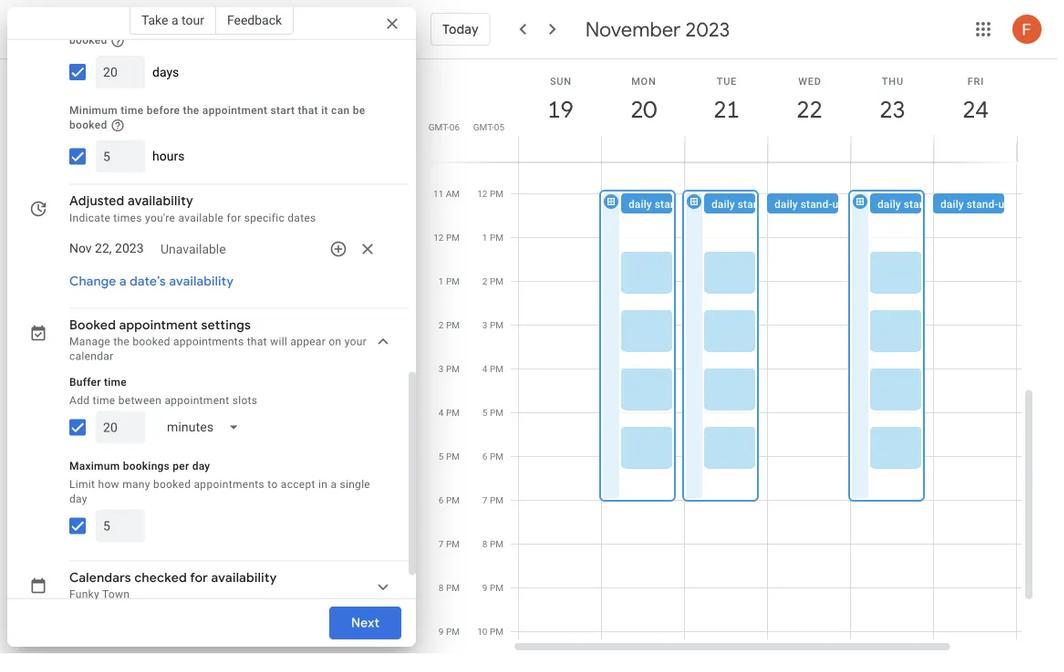 Task type: describe. For each thing, give the bounding box(es) containing it.
Minimum amount of hours before the start of the appointment that it can be booked number field
[[103, 141, 138, 173]]

1 vertical spatial 4 pm
[[439, 407, 460, 418]]

up for third daily stand-up button from right
[[833, 198, 845, 210]]

1 horizontal spatial 2 pm
[[483, 276, 504, 286]]

0 horizontal spatial 3 pm
[[439, 363, 460, 374]]

am
[[446, 188, 460, 199]]

days
[[152, 65, 179, 80]]

wednesday, november 22 element
[[789, 88, 831, 130]]

between
[[118, 394, 162, 407]]

0 vertical spatial 9
[[483, 582, 488, 593]]

5 daily stand-up from the left
[[941, 198, 1011, 210]]

daily for 5th daily stand-up button
[[941, 198, 964, 210]]

calendars
[[69, 570, 131, 587]]

calendar
[[69, 350, 114, 363]]

maximum time in advance that an appointment can be booked
[[69, 20, 349, 47]]

gmt-06
[[429, 121, 460, 132]]

11 am
[[433, 188, 460, 199]]

sun 19
[[546, 75, 573, 125]]

1 horizontal spatial 2
[[483, 276, 488, 286]]

in inside maximum bookings per day limit how many booked appointments to accept in a single day
[[318, 478, 328, 491]]

funky
[[69, 589, 99, 601]]

tuesday, november 21 element
[[706, 88, 748, 130]]

0 horizontal spatial 1 pm
[[439, 276, 460, 286]]

tue 21
[[712, 75, 739, 125]]

today button
[[431, 7, 491, 51]]

up for 5th daily stand-up button
[[999, 198, 1011, 210]]

tue
[[717, 75, 737, 87]]

unavailable
[[161, 242, 226, 257]]

booked inside booked appointment settings manage the booked appointments that will appear on your calendar
[[133, 336, 170, 349]]

gmt- for 05
[[473, 121, 494, 132]]

1 horizontal spatial 8
[[483, 538, 488, 549]]

add
[[69, 394, 90, 407]]

buffer time add time between appointment slots
[[69, 376, 258, 407]]

fri 24
[[962, 75, 988, 125]]

that inside maximum time in advance that an appointment can be booked
[[208, 20, 228, 32]]

daily for fifth daily stand-up button from right
[[629, 198, 652, 210]]

0 horizontal spatial 8 pm
[[439, 582, 460, 593]]

date's
[[130, 274, 166, 290]]

1 vertical spatial 5 pm
[[439, 451, 460, 462]]

available
[[178, 212, 224, 225]]

up for fourth daily stand-up button
[[936, 198, 948, 210]]

manage
[[69, 336, 110, 349]]

times
[[113, 212, 142, 225]]

change a date's availability
[[69, 274, 234, 290]]

0 vertical spatial 7
[[483, 495, 488, 505]]

maximum for maximum bookings per day limit how many booked appointments to accept in a single day
[[69, 460, 120, 473]]

0 vertical spatial 5 pm
[[483, 407, 504, 418]]

3 daily stand-up from the left
[[775, 198, 845, 210]]

time right the add
[[93, 394, 115, 407]]

0 horizontal spatial day
[[69, 493, 87, 506]]

a inside maximum bookings per day limit how many booked appointments to accept in a single day
[[331, 478, 337, 491]]

daily for third daily stand-up button from right
[[775, 198, 798, 210]]

1 vertical spatial 8
[[439, 582, 444, 593]]

0 vertical spatial 3 pm
[[483, 319, 504, 330]]

start
[[271, 104, 295, 117]]

booked inside minimum time before the appointment start that it can be booked
[[69, 119, 107, 132]]

take a tour button
[[129, 5, 216, 35]]

gmt- for 06
[[429, 121, 450, 132]]

Maximum bookings per day number field
[[103, 510, 138, 543]]

appointment inside booked appointment settings manage the booked appointments that will appear on your calendar
[[119, 318, 198, 334]]

1 horizontal spatial day
[[192, 460, 210, 473]]

appointment inside minimum time before the appointment start that it can be booked
[[202, 104, 268, 117]]

a for take
[[171, 12, 178, 27]]

1 vertical spatial 9
[[439, 626, 444, 637]]

maximum bookings per day limit how many booked appointments to accept in a single day
[[69, 460, 370, 506]]

booked inside maximum bookings per day limit how many booked appointments to accept in a single day
[[153, 478, 191, 491]]

will
[[270, 336, 288, 349]]

to
[[268, 478, 278, 491]]

0 horizontal spatial 5
[[439, 451, 444, 462]]

appointments inside maximum bookings per day limit how many booked appointments to accept in a single day
[[194, 478, 265, 491]]

your
[[345, 336, 367, 349]]

0 vertical spatial 4
[[483, 363, 488, 374]]

0 horizontal spatial 6
[[439, 495, 444, 505]]

thursday, november 23 element
[[872, 88, 914, 130]]

fri
[[968, 75, 985, 87]]

mon
[[632, 75, 657, 87]]

wed
[[798, 75, 822, 87]]

dates
[[288, 212, 316, 225]]

1 horizontal spatial 12 pm
[[477, 188, 504, 199]]

1 horizontal spatial 12
[[477, 188, 488, 199]]

availability for date's
[[169, 274, 234, 290]]

many
[[122, 478, 150, 491]]

appointment inside buffer time add time between appointment slots
[[165, 394, 229, 407]]

0 vertical spatial 8 pm
[[483, 538, 504, 549]]

1 vertical spatial 2 pm
[[439, 319, 460, 330]]

single
[[340, 478, 370, 491]]

21
[[712, 94, 739, 125]]

gmt-05
[[473, 121, 505, 132]]

per
[[173, 460, 189, 473]]

calendars checked for availability funky town
[[69, 570, 277, 601]]

accept
[[281, 478, 315, 491]]

sun
[[550, 75, 572, 87]]

before
[[147, 104, 180, 117]]

1 horizontal spatial 7 pm
[[483, 495, 504, 505]]

how
[[98, 478, 119, 491]]

an
[[231, 20, 243, 32]]

4 daily stand-up from the left
[[878, 198, 948, 210]]

take a tour
[[141, 12, 204, 27]]

availability inside "adjusted availability indicate times you're available for specific dates"
[[128, 194, 193, 210]]

0 horizontal spatial 7 pm
[[439, 538, 460, 549]]

1 vertical spatial 1
[[439, 276, 444, 286]]

20 column header
[[601, 59, 685, 162]]

1 stand- from the left
[[655, 198, 687, 210]]

take
[[141, 12, 168, 27]]

2 daily stand-up button from the left
[[704, 193, 816, 213]]

time for maximum
[[123, 20, 146, 32]]

0 vertical spatial 1 pm
[[483, 232, 504, 243]]

be inside maximum time in advance that an appointment can be booked
[[336, 20, 349, 32]]

checked
[[134, 570, 187, 587]]

4 daily stand-up button from the left
[[870, 193, 982, 213]]

appointments inside booked appointment settings manage the booked appointments that will appear on your calendar
[[173, 336, 244, 349]]

1 vertical spatial 9 pm
[[439, 626, 460, 637]]

daily for second daily stand-up button from the left
[[712, 198, 735, 210]]

2 daily stand-up from the left
[[712, 198, 782, 210]]

november 2023
[[585, 16, 730, 42]]

adjusted
[[69, 194, 124, 210]]

3 daily stand-up button from the left
[[767, 193, 879, 213]]

that inside booked appointment settings manage the booked appointments that will appear on your calendar
[[247, 336, 267, 349]]

booked appointment settings manage the booked appointments that will appear on your calendar
[[69, 318, 367, 363]]

10
[[477, 626, 488, 637]]



Task type: vqa. For each thing, say whether or not it's contained in the screenshot.
the leftmost 7
yes



Task type: locate. For each thing, give the bounding box(es) containing it.
5
[[483, 407, 488, 418], [439, 451, 444, 462]]

1 horizontal spatial be
[[353, 104, 365, 117]]

0 horizontal spatial 8
[[439, 582, 444, 593]]

1 horizontal spatial 6 pm
[[483, 451, 504, 462]]

booked up maximum days in advance that an appointment can be booked number field
[[69, 34, 107, 47]]

time for minimum
[[121, 104, 144, 117]]

22 column header
[[767, 59, 851, 162]]

a for change
[[119, 274, 127, 290]]

availability up you're
[[128, 194, 193, 210]]

1 horizontal spatial 7
[[483, 495, 488, 505]]

grid containing 19
[[423, 59, 1058, 654]]

9 left 10
[[439, 626, 444, 637]]

availability for for
[[211, 570, 277, 587]]

maximum up limit
[[69, 460, 120, 473]]

appointment down change a date's availability button
[[119, 318, 198, 334]]

0 horizontal spatial 12 pm
[[434, 232, 460, 243]]

up for fifth daily stand-up button from right
[[687, 198, 699, 210]]

0 vertical spatial 2
[[483, 276, 488, 286]]

in inside maximum time in advance that an appointment can be booked
[[149, 20, 159, 32]]

grid
[[423, 59, 1058, 654]]

time right buffer
[[104, 376, 127, 389]]

5 up from the left
[[999, 198, 1011, 210]]

maximum up maximum days in advance that an appointment can be booked number field
[[69, 20, 120, 32]]

05
[[494, 121, 505, 132]]

0 vertical spatial be
[[336, 20, 349, 32]]

2 stand- from the left
[[738, 198, 770, 210]]

change a date's availability button
[[62, 266, 241, 298]]

limit
[[69, 478, 95, 491]]

time for buffer
[[104, 376, 127, 389]]

23
[[879, 94, 905, 125]]

indicate
[[69, 212, 110, 225]]

20
[[629, 94, 656, 125]]

be right it at left
[[353, 104, 365, 117]]

0 vertical spatial 5
[[483, 407, 488, 418]]

gmt- right "06"
[[473, 121, 494, 132]]

the right before
[[183, 104, 199, 117]]

24 column header
[[933, 59, 1017, 162]]

0 vertical spatial for
[[227, 212, 241, 225]]

settings
[[201, 318, 251, 334]]

thu 23
[[879, 75, 905, 125]]

4 up from the left
[[936, 198, 948, 210]]

a left the tour on the top of the page
[[171, 12, 178, 27]]

time left before
[[121, 104, 144, 117]]

12 pm down 11 am
[[434, 232, 460, 243]]

12 pm right am
[[477, 188, 504, 199]]

can
[[315, 20, 333, 32], [331, 104, 350, 117]]

0 horizontal spatial 4 pm
[[439, 407, 460, 418]]

None field
[[152, 412, 254, 444]]

23 column header
[[850, 59, 934, 162]]

0 vertical spatial 6
[[483, 451, 488, 462]]

the inside minimum time before the appointment start that it can be booked
[[183, 104, 199, 117]]

Date text field
[[69, 238, 144, 260]]

the
[[183, 104, 199, 117], [113, 336, 130, 349]]

1 daily stand-up button from the left
[[621, 193, 733, 213]]

2 daily from the left
[[712, 198, 735, 210]]

0 horizontal spatial for
[[190, 570, 208, 587]]

0 vertical spatial 8
[[483, 538, 488, 549]]

minimum
[[69, 104, 118, 117]]

booked
[[69, 318, 116, 334]]

1 vertical spatial for
[[190, 570, 208, 587]]

0 vertical spatial 7 pm
[[483, 495, 504, 505]]

1 vertical spatial 12
[[434, 232, 444, 243]]

9
[[483, 582, 488, 593], [439, 626, 444, 637]]

daily for fourth daily stand-up button
[[878, 198, 901, 210]]

in
[[149, 20, 159, 32], [318, 478, 328, 491]]

appointment inside maximum time in advance that an appointment can be booked
[[246, 20, 312, 32]]

thu
[[882, 75, 904, 87]]

time inside maximum time in advance that an appointment can be booked
[[123, 20, 146, 32]]

10 pm
[[477, 626, 504, 637]]

day right per
[[192, 460, 210, 473]]

12 down 11
[[434, 232, 444, 243]]

availability inside button
[[169, 274, 234, 290]]

booked inside maximum time in advance that an appointment can be booked
[[69, 34, 107, 47]]

2 vertical spatial availability
[[211, 570, 277, 587]]

in left advance
[[149, 20, 159, 32]]

1 horizontal spatial 9
[[483, 582, 488, 593]]

0 vertical spatial that
[[208, 20, 228, 32]]

time left advance
[[123, 20, 146, 32]]

1 vertical spatial 1 pm
[[439, 276, 460, 286]]

appointment
[[246, 20, 312, 32], [202, 104, 268, 117], [119, 318, 198, 334], [165, 394, 229, 407]]

pm
[[490, 188, 504, 199], [446, 232, 460, 243], [490, 232, 504, 243], [446, 276, 460, 286], [490, 276, 504, 286], [446, 319, 460, 330], [490, 319, 504, 330], [446, 363, 460, 374], [490, 363, 504, 374], [446, 407, 460, 418], [490, 407, 504, 418], [446, 451, 460, 462], [490, 451, 504, 462], [446, 495, 460, 505], [490, 495, 504, 505], [446, 538, 460, 549], [490, 538, 504, 549], [446, 582, 460, 593], [490, 582, 504, 593], [446, 626, 460, 637], [490, 626, 504, 637]]

next
[[351, 615, 380, 631]]

0 vertical spatial day
[[192, 460, 210, 473]]

0 horizontal spatial 4
[[439, 407, 444, 418]]

next button
[[329, 601, 401, 645]]

today
[[442, 21, 479, 37]]

for right checked
[[190, 570, 208, 587]]

6
[[483, 451, 488, 462], [439, 495, 444, 505]]

appointment left start
[[202, 104, 268, 117]]

21 column header
[[684, 59, 768, 162]]

5 stand- from the left
[[967, 198, 999, 210]]

1 vertical spatial 2
[[439, 319, 444, 330]]

specific
[[244, 212, 285, 225]]

1 vertical spatial can
[[331, 104, 350, 117]]

wed 22
[[795, 75, 822, 125]]

appointments left to on the left
[[194, 478, 265, 491]]

Maximum days in advance that an appointment can be booked number field
[[103, 56, 138, 89]]

3 daily from the left
[[775, 198, 798, 210]]

0 horizontal spatial gmt-
[[429, 121, 450, 132]]

can inside minimum time before the appointment start that it can be booked
[[331, 104, 350, 117]]

0 vertical spatial 3
[[483, 319, 488, 330]]

5 daily stand-up button from the left
[[933, 193, 1045, 213]]

a
[[171, 12, 178, 27], [119, 274, 127, 290], [331, 478, 337, 491]]

0 horizontal spatial 1
[[439, 276, 444, 286]]

1 daily from the left
[[629, 198, 652, 210]]

1 horizontal spatial 5
[[483, 407, 488, 418]]

appointment left the slots
[[165, 394, 229, 407]]

6 pm
[[483, 451, 504, 462], [439, 495, 460, 505]]

be
[[336, 20, 349, 32], [353, 104, 365, 117]]

0 horizontal spatial that
[[208, 20, 228, 32]]

booked down per
[[153, 478, 191, 491]]

06
[[450, 121, 460, 132]]

buffer
[[69, 376, 101, 389]]

a left single
[[331, 478, 337, 491]]

maximum inside maximum bookings per day limit how many booked appointments to accept in a single day
[[69, 460, 120, 473]]

2 vertical spatial that
[[247, 336, 267, 349]]

be right feedback button
[[336, 20, 349, 32]]

0 vertical spatial can
[[315, 20, 333, 32]]

4
[[483, 363, 488, 374], [439, 407, 444, 418]]

0 vertical spatial 4 pm
[[483, 363, 504, 374]]

3 up from the left
[[833, 198, 845, 210]]

2 horizontal spatial that
[[298, 104, 318, 117]]

2 vertical spatial a
[[331, 478, 337, 491]]

maximum inside maximum time in advance that an appointment can be booked
[[69, 20, 120, 32]]

stand-
[[655, 198, 687, 210], [738, 198, 770, 210], [801, 198, 833, 210], [904, 198, 936, 210], [967, 198, 999, 210]]

feedback button
[[216, 5, 294, 35]]

0 vertical spatial 2 pm
[[483, 276, 504, 286]]

1 horizontal spatial 4 pm
[[483, 363, 504, 374]]

0 horizontal spatial the
[[113, 336, 130, 349]]

in right "accept"
[[318, 478, 328, 491]]

appointment right an
[[246, 20, 312, 32]]

daily stand-up
[[629, 198, 699, 210], [712, 198, 782, 210], [775, 198, 845, 210], [878, 198, 948, 210], [941, 198, 1011, 210]]

1 horizontal spatial 5 pm
[[483, 407, 504, 418]]

for left specific
[[227, 212, 241, 225]]

1 vertical spatial in
[[318, 478, 328, 491]]

1 vertical spatial 5
[[439, 451, 444, 462]]

0 vertical spatial 12
[[477, 188, 488, 199]]

9 up 10
[[483, 582, 488, 593]]

change
[[69, 274, 116, 290]]

booked
[[69, 34, 107, 47], [69, 119, 107, 132], [133, 336, 170, 349], [153, 478, 191, 491]]

1 vertical spatial 7
[[439, 538, 444, 549]]

1 horizontal spatial 1
[[483, 232, 488, 243]]

1 horizontal spatial for
[[227, 212, 241, 225]]

gmt- left gmt-05 on the left top of page
[[429, 121, 450, 132]]

up for second daily stand-up button from the left
[[770, 198, 782, 210]]

1 horizontal spatial 3
[[483, 319, 488, 330]]

2 gmt- from the left
[[473, 121, 494, 132]]

column header
[[1016, 144, 1017, 162]]

availability inside the calendars checked for availability funky town
[[211, 570, 277, 587]]

1 vertical spatial availability
[[169, 274, 234, 290]]

1 horizontal spatial 9 pm
[[483, 582, 504, 593]]

5 daily from the left
[[941, 198, 964, 210]]

4 daily from the left
[[878, 198, 901, 210]]

november
[[585, 16, 681, 42]]

booked down minimum
[[69, 119, 107, 132]]

1 vertical spatial 7 pm
[[439, 538, 460, 549]]

0 vertical spatial 12 pm
[[477, 188, 504, 199]]

8
[[483, 538, 488, 549], [439, 582, 444, 593]]

0 horizontal spatial 6 pm
[[439, 495, 460, 505]]

advance
[[162, 20, 205, 32]]

1 horizontal spatial the
[[183, 104, 199, 117]]

1 gmt- from the left
[[429, 121, 450, 132]]

bookings
[[123, 460, 170, 473]]

that inside minimum time before the appointment start that it can be booked
[[298, 104, 318, 117]]

availability
[[128, 194, 193, 210], [169, 274, 234, 290], [211, 570, 277, 587]]

can right it at left
[[331, 104, 350, 117]]

gmt-
[[429, 121, 450, 132], [473, 121, 494, 132]]

2023
[[686, 16, 730, 42]]

0 horizontal spatial 5 pm
[[439, 451, 460, 462]]

1 vertical spatial appointments
[[194, 478, 265, 491]]

5 pm
[[483, 407, 504, 418], [439, 451, 460, 462]]

that left it at left
[[298, 104, 318, 117]]

1 vertical spatial day
[[69, 493, 87, 506]]

0 vertical spatial 1
[[483, 232, 488, 243]]

2 pm
[[483, 276, 504, 286], [439, 319, 460, 330]]

1 horizontal spatial 6
[[483, 451, 488, 462]]

19
[[546, 94, 573, 125]]

0 horizontal spatial 9 pm
[[439, 626, 460, 637]]

tour
[[182, 12, 204, 27]]

can inside maximum time in advance that an appointment can be booked
[[315, 20, 333, 32]]

3 stand- from the left
[[801, 198, 833, 210]]

availability right checked
[[211, 570, 277, 587]]

availability down the "unavailable"
[[169, 274, 234, 290]]

feedback
[[227, 12, 282, 27]]

a left date's
[[119, 274, 127, 290]]

friday, november 24 element
[[955, 88, 997, 130]]

maximum for maximum time in advance that an appointment can be booked
[[69, 20, 120, 32]]

8 pm
[[483, 538, 504, 549], [439, 582, 460, 593]]

0 horizontal spatial 2
[[439, 319, 444, 330]]

0 horizontal spatial 3
[[439, 363, 444, 374]]

that left will
[[247, 336, 267, 349]]

that
[[208, 20, 228, 32], [298, 104, 318, 117], [247, 336, 267, 349]]

2 up from the left
[[770, 198, 782, 210]]

1 horizontal spatial gmt-
[[473, 121, 494, 132]]

hours
[[152, 149, 185, 164]]

sunday, november 19 element
[[540, 88, 582, 130]]

24
[[962, 94, 988, 125]]

1 vertical spatial the
[[113, 336, 130, 349]]

0 horizontal spatial a
[[119, 274, 127, 290]]

12 pm
[[477, 188, 504, 199], [434, 232, 460, 243]]

22
[[795, 94, 822, 125]]

time
[[123, 20, 146, 32], [121, 104, 144, 117], [104, 376, 127, 389], [93, 394, 115, 407]]

1 horizontal spatial 1 pm
[[483, 232, 504, 243]]

time inside minimum time before the appointment start that it can be booked
[[121, 104, 144, 117]]

appointments down settings
[[173, 336, 244, 349]]

1 vertical spatial 6 pm
[[439, 495, 460, 505]]

1 horizontal spatial 4
[[483, 363, 488, 374]]

monday, november 20 element
[[623, 88, 665, 130]]

0 horizontal spatial 7
[[439, 538, 444, 549]]

1 vertical spatial 12 pm
[[434, 232, 460, 243]]

0 vertical spatial the
[[183, 104, 199, 117]]

1 horizontal spatial in
[[318, 478, 328, 491]]

minimum time before the appointment start that it can be booked
[[69, 104, 365, 132]]

appear
[[290, 336, 326, 349]]

adjusted availability indicate times you're available for specific dates
[[69, 194, 316, 225]]

day down limit
[[69, 493, 87, 506]]

be inside minimum time before the appointment start that it can be booked
[[353, 104, 365, 117]]

2 maximum from the top
[[69, 460, 120, 473]]

that left an
[[208, 20, 228, 32]]

0 horizontal spatial in
[[149, 20, 159, 32]]

for inside "adjusted availability indicate times you're available for specific dates"
[[227, 212, 241, 225]]

1 horizontal spatial that
[[247, 336, 267, 349]]

1 vertical spatial a
[[119, 274, 127, 290]]

the inside booked appointment settings manage the booked appointments that will appear on your calendar
[[113, 336, 130, 349]]

1 horizontal spatial a
[[171, 12, 178, 27]]

0 vertical spatial a
[[171, 12, 178, 27]]

1 vertical spatial 3
[[439, 363, 444, 374]]

9 pm up 10 pm
[[483, 582, 504, 593]]

0 vertical spatial 9 pm
[[483, 582, 504, 593]]

1 vertical spatial that
[[298, 104, 318, 117]]

4 stand- from the left
[[904, 198, 936, 210]]

it
[[321, 104, 328, 117]]

0 vertical spatial in
[[149, 20, 159, 32]]

for inside the calendars checked for availability funky town
[[190, 570, 208, 587]]

1 maximum from the top
[[69, 20, 120, 32]]

you're
[[145, 212, 175, 225]]

the right manage
[[113, 336, 130, 349]]

slots
[[232, 394, 258, 407]]

can right feedback button
[[315, 20, 333, 32]]

9 pm left 10
[[439, 626, 460, 637]]

19 column header
[[518, 59, 602, 162]]

1 daily stand-up from the left
[[629, 198, 699, 210]]

mon 20
[[629, 75, 657, 125]]

12 right am
[[477, 188, 488, 199]]

3 pm
[[483, 319, 504, 330], [439, 363, 460, 374]]

town
[[102, 589, 130, 601]]

2
[[483, 276, 488, 286], [439, 319, 444, 330]]

9 pm
[[483, 582, 504, 593], [439, 626, 460, 637]]

on
[[329, 336, 342, 349]]

booked up buffer time add time between appointment slots
[[133, 336, 170, 349]]

0 vertical spatial 6 pm
[[483, 451, 504, 462]]

11
[[433, 188, 444, 199]]

7 pm
[[483, 495, 504, 505], [439, 538, 460, 549]]

Buffer time number field
[[103, 412, 138, 444]]

1 up from the left
[[687, 198, 699, 210]]

1 vertical spatial 6
[[439, 495, 444, 505]]



